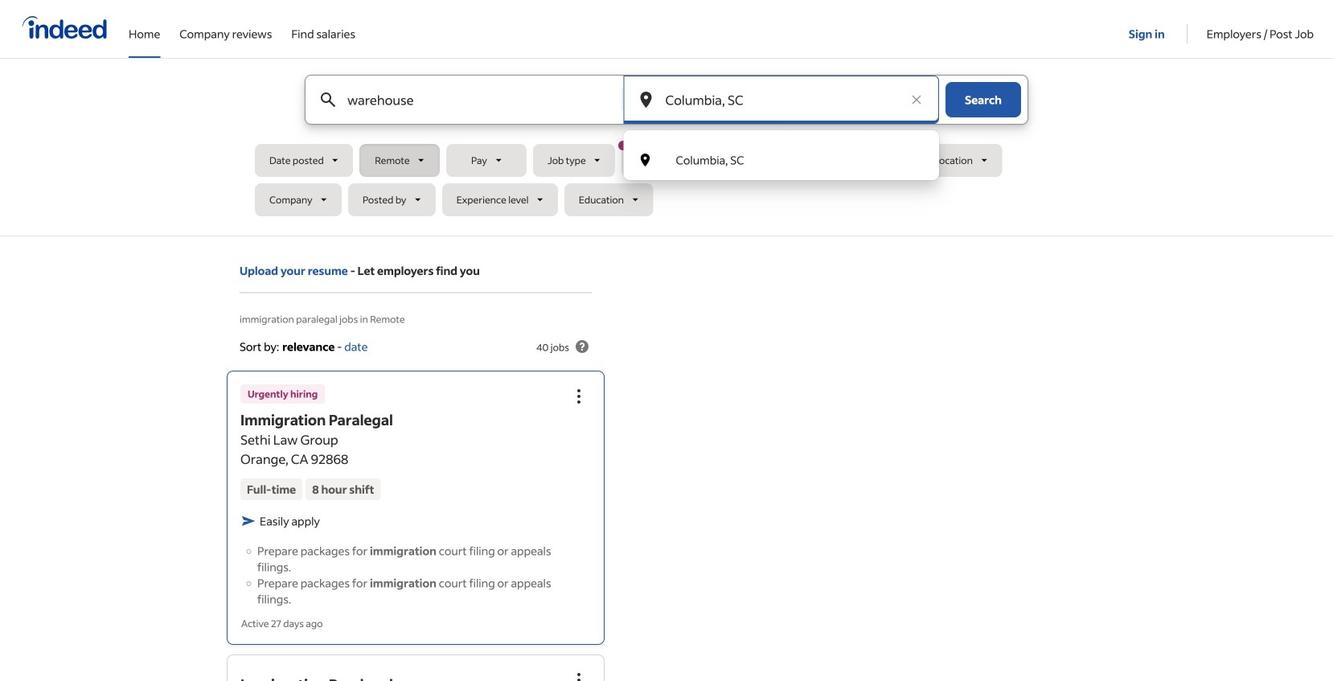 Task type: vqa. For each thing, say whether or not it's contained in the screenshot.
jobs to the left
no



Task type: locate. For each thing, give the bounding box(es) containing it.
help icon image
[[573, 337, 592, 356]]

None search field
[[255, 75, 1078, 223]]

search: Job title, keywords, or company text field
[[344, 76, 595, 124]]



Task type: describe. For each thing, give the bounding box(es) containing it.
Edit location text field
[[662, 76, 901, 124]]

clear location input image
[[909, 92, 925, 108]]

job actions for immigration paralegal is collapsed image
[[569, 387, 589, 406]]

job actions for immigration paralegal is collapsed image
[[569, 671, 589, 681]]



